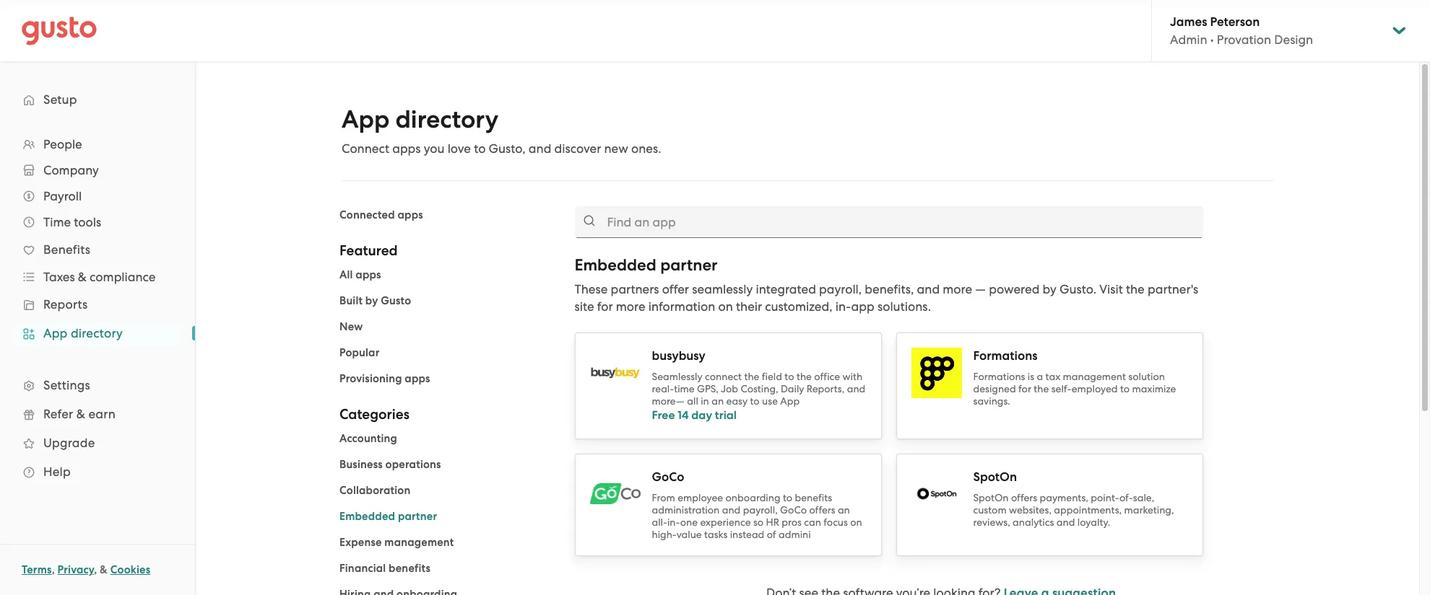 Task type: locate. For each thing, give the bounding box(es) containing it.
2 horizontal spatial app
[[780, 396, 800, 407]]

1 horizontal spatial in-
[[835, 300, 851, 314]]

1 horizontal spatial benefits
[[795, 492, 832, 504]]

by
[[1043, 282, 1057, 297], [365, 295, 378, 308]]

partner inside embedded partner these partners offer seamlessly integrated payroll, benefits, and more — powered by gusto. visit the partner's site for more information on their customized, in-app solutions.
[[660, 256, 718, 275]]

upgrade link
[[14, 430, 181, 456]]

apps right connected
[[398, 209, 423, 222]]

directory inside list
[[71, 326, 123, 341]]

0 vertical spatial partner
[[660, 256, 718, 275]]

partner up expense management
[[398, 511, 437, 524]]

the down a on the right bottom of page
[[1034, 384, 1049, 395]]

powered
[[989, 282, 1040, 297]]

refer & earn link
[[14, 402, 181, 428]]

and up solutions.
[[917, 282, 940, 297]]

payroll, up app
[[819, 282, 862, 297]]

1 vertical spatial embedded
[[339, 511, 395, 524]]

list containing people
[[0, 131, 195, 487]]

point-
[[1091, 492, 1120, 504]]

apps
[[392, 142, 421, 156], [398, 209, 423, 222], [356, 269, 381, 282], [405, 373, 430, 386]]

on down seamlessly
[[718, 300, 733, 314]]

for right site
[[597, 300, 613, 314]]

goco up from
[[652, 470, 684, 485]]

apps for connected apps
[[398, 209, 423, 222]]

0 vertical spatial management
[[1063, 371, 1126, 383]]

1 horizontal spatial app
[[342, 105, 390, 134]]

& inside taxes & compliance dropdown button
[[78, 270, 87, 285]]

2 spoton from the top
[[973, 492, 1009, 504]]

0 vertical spatial more
[[943, 282, 972, 297]]

0 horizontal spatial an
[[712, 396, 724, 407]]

0 vertical spatial benefits
[[795, 492, 832, 504]]

& right taxes
[[78, 270, 87, 285]]

embedded inside list
[[339, 511, 395, 524]]

app down daily
[[780, 396, 800, 407]]

list containing all apps
[[339, 267, 553, 388]]

formations formations is a tax management solution designed for the self-employed to maximize savings.
[[973, 349, 1176, 407]]

0 horizontal spatial embedded
[[339, 511, 395, 524]]

1 horizontal spatial embedded
[[575, 256, 656, 275]]

appointments,
[[1054, 505, 1122, 516]]

0 vertical spatial on
[[718, 300, 733, 314]]

1 horizontal spatial directory
[[395, 105, 498, 134]]

expense management link
[[339, 537, 454, 550]]

0 vertical spatial app
[[342, 105, 390, 134]]

, left privacy link
[[52, 564, 55, 577]]

1 vertical spatial formations
[[973, 371, 1025, 383]]

1 vertical spatial management
[[385, 537, 454, 550]]

an inside goco from employee onboarding to benefits administration and payroll, goco offers an all-in-one experience so hr pros can focus on high-value tasks instead of admini
[[838, 505, 850, 516]]

these
[[575, 282, 608, 297]]

one
[[680, 517, 698, 528]]

so
[[753, 517, 764, 528]]

formations
[[973, 349, 1038, 364], [973, 371, 1025, 383]]

and inside busybusy seamlessly connect the field to the office with real-time gps, job costing, daily reports, and more— all in an easy to use app free 14 day trial
[[847, 384, 866, 395]]

to inside goco from employee onboarding to benefits administration and payroll, goco offers an all-in-one experience so hr pros can focus on high-value tasks instead of admini
[[783, 492, 792, 504]]

offers up can
[[809, 505, 835, 516]]

apps left you
[[392, 142, 421, 156]]

0 vertical spatial an
[[712, 396, 724, 407]]

reports link
[[14, 292, 181, 318]]

0 horizontal spatial partner
[[398, 511, 437, 524]]

1 vertical spatial for
[[1018, 384, 1031, 395]]

0 vertical spatial embedded
[[575, 256, 656, 275]]

custom
[[973, 505, 1007, 516]]

and up experience
[[722, 505, 741, 516]]

0 horizontal spatial benefits
[[389, 563, 430, 576]]

by right built
[[365, 295, 378, 308]]

1 vertical spatial &
[[76, 407, 85, 422]]

information
[[648, 300, 715, 314]]

app inside app directory connect apps you love to gusto, and discover new ones.
[[342, 105, 390, 134]]

0 vertical spatial spoton
[[973, 470, 1017, 485]]

0 vertical spatial offers
[[1011, 492, 1037, 504]]

apps right all in the left top of the page
[[356, 269, 381, 282]]

use
[[762, 396, 778, 407]]

1 vertical spatial an
[[838, 505, 850, 516]]

to down solution
[[1120, 384, 1130, 395]]

in- right customized, on the right bottom
[[835, 300, 851, 314]]

to down costing,
[[750, 396, 760, 407]]

0 horizontal spatial in-
[[667, 517, 680, 528]]

1 vertical spatial goco
[[780, 505, 807, 516]]

0 vertical spatial payroll,
[[819, 282, 862, 297]]

by inside embedded partner these partners offer seamlessly integrated payroll, benefits, and more — powered by gusto. visit the partner's site for more information on their customized, in-app solutions.
[[1043, 282, 1057, 297]]

provisioning apps link
[[339, 373, 430, 386]]

0 horizontal spatial goco
[[652, 470, 684, 485]]

goco up pros
[[780, 505, 807, 516]]

& left "cookies" 'button'
[[100, 564, 108, 577]]

refer
[[43, 407, 73, 422]]

0 vertical spatial &
[[78, 270, 87, 285]]

2 vertical spatial app
[[780, 396, 800, 407]]

more down partners
[[616, 300, 645, 314]]

0 vertical spatial for
[[597, 300, 613, 314]]

embedded for embedded partner these partners offer seamlessly integrated payroll, benefits, and more — powered by gusto. visit the partner's site for more information on their customized, in-app solutions.
[[575, 256, 656, 275]]

0 horizontal spatial directory
[[71, 326, 123, 341]]

help
[[43, 465, 71, 480]]

—
[[975, 282, 986, 297]]

by left gusto.
[[1043, 282, 1057, 297]]

directory down reports link
[[71, 326, 123, 341]]

apps right provisioning
[[405, 373, 430, 386]]

0 vertical spatial formations
[[973, 349, 1038, 364]]

to up pros
[[783, 492, 792, 504]]

directory up love
[[395, 105, 498, 134]]

embedded
[[575, 256, 656, 275], [339, 511, 395, 524]]

new link
[[339, 321, 363, 334]]

app up 'connect'
[[342, 105, 390, 134]]

business operations
[[339, 459, 441, 472]]

for
[[597, 300, 613, 314], [1018, 384, 1031, 395]]

home image
[[22, 16, 97, 45]]

more
[[943, 282, 972, 297], [616, 300, 645, 314]]

& left earn
[[76, 407, 85, 422]]

seamlessly
[[652, 371, 702, 383]]

terms link
[[22, 564, 52, 577]]

, left "cookies" 'button'
[[94, 564, 97, 577]]

for inside embedded partner these partners offer seamlessly integrated payroll, benefits, and more — powered by gusto. visit the partner's site for more information on their customized, in-app solutions.
[[597, 300, 613, 314]]

payroll button
[[14, 183, 181, 209]]

gps,
[[697, 384, 718, 395]]

apps for all apps
[[356, 269, 381, 282]]

1 horizontal spatial an
[[838, 505, 850, 516]]

partner
[[660, 256, 718, 275], [398, 511, 437, 524]]

0 horizontal spatial payroll,
[[743, 505, 778, 516]]

app for app directory connect apps you love to gusto, and discover new ones.
[[342, 105, 390, 134]]

payroll, up 'so'
[[743, 505, 778, 516]]

None search field
[[575, 207, 1203, 238]]

spoton  logo image
[[911, 483, 962, 506]]

an inside busybusy seamlessly connect the field to the office with real-time gps, job costing, daily reports, and more— all in an easy to use app free 14 day trial
[[712, 396, 724, 407]]

designed
[[973, 384, 1016, 395]]

on inside embedded partner these partners offer seamlessly integrated payroll, benefits, and more — powered by gusto. visit the partner's site for more information on their customized, in-app solutions.
[[718, 300, 733, 314]]

an right in
[[712, 396, 724, 407]]

& inside refer & earn link
[[76, 407, 85, 422]]

1 vertical spatial in-
[[667, 517, 680, 528]]

1 horizontal spatial ,
[[94, 564, 97, 577]]

seamlessly
[[692, 282, 753, 297]]

management up employed
[[1063, 371, 1126, 383]]

the
[[1126, 282, 1145, 297], [744, 371, 759, 383], [797, 371, 812, 383], [1034, 384, 1049, 395]]

peterson
[[1210, 14, 1260, 30]]

all-
[[652, 517, 667, 528]]

admini
[[779, 529, 811, 541]]

1 vertical spatial benefits
[[389, 563, 430, 576]]

terms , privacy , & cookies
[[22, 564, 150, 577]]

an up focus
[[838, 505, 850, 516]]

offers
[[1011, 492, 1037, 504], [809, 505, 835, 516]]

1 vertical spatial partner
[[398, 511, 437, 524]]

partner for embedded partner these partners offer seamlessly integrated payroll, benefits, and more — powered by gusto. visit the partner's site for more information on their customized, in-app solutions.
[[660, 256, 718, 275]]

free
[[652, 409, 675, 423]]

app inside list
[[43, 326, 68, 341]]

embedded for embedded partner
[[339, 511, 395, 524]]

offers inside goco from employee onboarding to benefits administration and payroll, goco offers an all-in-one experience so hr pros can focus on high-value tasks instead of admini
[[809, 505, 835, 516]]

spoton
[[973, 470, 1017, 485], [973, 492, 1009, 504]]

and
[[529, 142, 551, 156], [917, 282, 940, 297], [847, 384, 866, 395], [722, 505, 741, 516], [1057, 517, 1075, 528]]

formations up the is
[[973, 349, 1038, 364]]

by inside list
[[365, 295, 378, 308]]

0 horizontal spatial app
[[43, 326, 68, 341]]

directory
[[395, 105, 498, 134], [71, 326, 123, 341]]

offer
[[662, 282, 689, 297]]

terms
[[22, 564, 52, 577]]

partner up the offer
[[660, 256, 718, 275]]

solutions.
[[877, 300, 931, 314]]

1 , from the left
[[52, 564, 55, 577]]

partner inside list
[[398, 511, 437, 524]]

1 horizontal spatial offers
[[1011, 492, 1037, 504]]

1 vertical spatial payroll,
[[743, 505, 778, 516]]

management inside list
[[385, 537, 454, 550]]

1 vertical spatial offers
[[809, 505, 835, 516]]

0 vertical spatial directory
[[395, 105, 498, 134]]

and down with
[[847, 384, 866, 395]]

partner for embedded partner
[[398, 511, 437, 524]]

busybusy logo image
[[590, 365, 640, 382]]

offers up websites,
[[1011, 492, 1037, 504]]

with
[[843, 371, 862, 383]]

management down embedded partner
[[385, 537, 454, 550]]

benefits
[[795, 492, 832, 504], [389, 563, 430, 576]]

1 horizontal spatial management
[[1063, 371, 1126, 383]]

provisioning apps
[[339, 373, 430, 386]]

for down the is
[[1018, 384, 1031, 395]]

from
[[652, 492, 675, 504]]

0 horizontal spatial management
[[385, 537, 454, 550]]

0 horizontal spatial offers
[[809, 505, 835, 516]]

and right the gusto,
[[529, 142, 551, 156]]

in-
[[835, 300, 851, 314], [667, 517, 680, 528]]

embedded up partners
[[575, 256, 656, 275]]

1 horizontal spatial by
[[1043, 282, 1057, 297]]

admin
[[1170, 33, 1207, 47]]

costing,
[[741, 384, 778, 395]]

1 horizontal spatial payroll,
[[819, 282, 862, 297]]

and down payments,
[[1057, 517, 1075, 528]]

connected apps link
[[339, 209, 423, 222]]

1 vertical spatial more
[[616, 300, 645, 314]]

1 horizontal spatial goco
[[780, 505, 807, 516]]

employed
[[1072, 384, 1118, 395]]

benefits up can
[[795, 492, 832, 504]]

on inside goco from employee onboarding to benefits administration and payroll, goco offers an all-in-one experience so hr pros can focus on high-value tasks instead of admini
[[850, 517, 862, 528]]

the right visit
[[1126, 282, 1145, 297]]

expense management
[[339, 537, 454, 550]]

,
[[52, 564, 55, 577], [94, 564, 97, 577]]

1 vertical spatial spoton
[[973, 492, 1009, 504]]

list for categories
[[339, 430, 553, 596]]

1 vertical spatial directory
[[71, 326, 123, 341]]

0 horizontal spatial for
[[597, 300, 613, 314]]

0 horizontal spatial ,
[[52, 564, 55, 577]]

can
[[804, 517, 821, 528]]

directory inside app directory connect apps you love to gusto, and discover new ones.
[[395, 105, 498, 134]]

& for compliance
[[78, 270, 87, 285]]

1 horizontal spatial on
[[850, 517, 862, 528]]

formations up designed
[[973, 371, 1025, 383]]

1 horizontal spatial for
[[1018, 384, 1031, 395]]

embedded inside embedded partner these partners offer seamlessly integrated payroll, benefits, and more — powered by gusto. visit the partner's site for more information on their customized, in-app solutions.
[[575, 256, 656, 275]]

payroll, inside goco from employee onboarding to benefits administration and payroll, goco offers an all-in-one experience so hr pros can focus on high-value tasks instead of admini
[[743, 505, 778, 516]]

experience
[[700, 517, 751, 528]]

apps inside app directory connect apps you love to gusto, and discover new ones.
[[392, 142, 421, 156]]

0 vertical spatial in-
[[835, 300, 851, 314]]

1 vertical spatial app
[[43, 326, 68, 341]]

1 horizontal spatial partner
[[660, 256, 718, 275]]

company button
[[14, 157, 181, 183]]

office
[[814, 371, 840, 383]]

customized,
[[765, 300, 832, 314]]

benefits down expense management
[[389, 563, 430, 576]]

& for earn
[[76, 407, 85, 422]]

embedded partner
[[339, 511, 437, 524]]

list
[[0, 131, 195, 487], [339, 267, 553, 388], [339, 430, 553, 596]]

0 horizontal spatial by
[[365, 295, 378, 308]]

integrated
[[756, 282, 816, 297]]

list containing accounting
[[339, 430, 553, 596]]

benefits link
[[14, 237, 181, 263]]

to
[[474, 142, 486, 156], [785, 371, 794, 383], [1120, 384, 1130, 395], [750, 396, 760, 407], [783, 492, 792, 504]]

on right focus
[[850, 517, 862, 528]]

embedded up expense
[[339, 511, 395, 524]]

maximize
[[1132, 384, 1176, 395]]

0 horizontal spatial on
[[718, 300, 733, 314]]

and inside app directory connect apps you love to gusto, and discover new ones.
[[529, 142, 551, 156]]

app down reports
[[43, 326, 68, 341]]

in- up high-
[[667, 517, 680, 528]]

design
[[1274, 33, 1313, 47]]

1 vertical spatial on
[[850, 517, 862, 528]]

gusto
[[381, 295, 411, 308]]

in- inside embedded partner these partners offer seamlessly integrated payroll, benefits, and more — powered by gusto. visit the partner's site for more information on their customized, in-app solutions.
[[835, 300, 851, 314]]

1 formations from the top
[[973, 349, 1038, 364]]

to right love
[[474, 142, 486, 156]]

directory for app directory connect apps you love to gusto, and discover new ones.
[[395, 105, 498, 134]]

more left '—'
[[943, 282, 972, 297]]

accounting link
[[339, 433, 397, 446]]

tasks
[[704, 529, 728, 541]]



Task type: vqa. For each thing, say whether or not it's contained in the screenshot.
An within the busybusy Seamlessly connect the field to the office with real-time GPS, Job Costing, Daily Reports, and more— all in an easy to use App Free 14 day trial
yes



Task type: describe. For each thing, give the bounding box(es) containing it.
1 horizontal spatial more
[[943, 282, 972, 297]]

the up daily
[[797, 371, 812, 383]]

self-
[[1051, 384, 1072, 395]]

in- inside goco from employee onboarding to benefits administration and payroll, goco offers an all-in-one experience so hr pros can focus on high-value tasks instead of admini
[[667, 517, 680, 528]]

all apps
[[339, 269, 381, 282]]

you
[[424, 142, 445, 156]]

app
[[851, 300, 874, 314]]

love
[[448, 142, 471, 156]]

to inside formations formations is a tax management solution designed for the self-employed to maximize savings.
[[1120, 384, 1130, 395]]

company
[[43, 163, 99, 178]]

and inside spoton spoton offers payments, point-of-sale, custom websites, appointments, marketing, reviews, analytics and loyalty.
[[1057, 517, 1075, 528]]

goco logo image
[[590, 484, 640, 505]]

people
[[43, 137, 82, 152]]

setup link
[[14, 87, 181, 113]]

collaboration link
[[339, 485, 411, 498]]

partner's
[[1148, 282, 1198, 297]]

accounting
[[339, 433, 397, 446]]

trial
[[715, 409, 737, 423]]

operations
[[385, 459, 441, 472]]

provation
[[1217, 33, 1271, 47]]

help link
[[14, 459, 181, 485]]

app directory connect apps you love to gusto, and discover new ones.
[[342, 105, 661, 156]]

of
[[767, 529, 776, 541]]

reports,
[[807, 384, 845, 395]]

and inside embedded partner these partners offer seamlessly integrated payroll, benefits, and more — powered by gusto. visit the partner's site for more information on their customized, in-app solutions.
[[917, 282, 940, 297]]

all apps link
[[339, 269, 381, 282]]

0 horizontal spatial more
[[616, 300, 645, 314]]

james
[[1170, 14, 1207, 30]]

is
[[1028, 371, 1034, 383]]

tools
[[74, 215, 101, 230]]

site
[[575, 300, 594, 314]]

0 vertical spatial goco
[[652, 470, 684, 485]]

categories
[[339, 407, 409, 423]]

payroll
[[43, 189, 82, 204]]

to inside app directory connect apps you love to gusto, and discover new ones.
[[474, 142, 486, 156]]

2 formations from the top
[[973, 371, 1025, 383]]

reviews,
[[973, 517, 1010, 528]]

list for featured
[[339, 267, 553, 388]]

cookies
[[110, 564, 150, 577]]

more—
[[652, 396, 685, 407]]

of-
[[1120, 492, 1133, 504]]

onboarding
[[726, 492, 780, 504]]

james peterson admin • provation design
[[1170, 14, 1313, 47]]

embedded partner link
[[339, 511, 437, 524]]

directory for app directory
[[71, 326, 123, 341]]

benefits,
[[865, 282, 914, 297]]

apps for provisioning apps
[[405, 373, 430, 386]]

the up costing,
[[744, 371, 759, 383]]

analytics
[[1013, 517, 1054, 528]]

popular link
[[339, 347, 380, 360]]

for inside formations formations is a tax management solution designed for the self-employed to maximize savings.
[[1018, 384, 1031, 395]]

field
[[762, 371, 782, 383]]

benefits inside list
[[389, 563, 430, 576]]

expense
[[339, 537, 382, 550]]

business
[[339, 459, 383, 472]]

management inside formations formations is a tax management solution designed for the self-employed to maximize savings.
[[1063, 371, 1126, 383]]

ones.
[[631, 142, 661, 156]]

reports
[[43, 298, 88, 312]]

built by gusto link
[[339, 295, 411, 308]]

partners
[[611, 282, 659, 297]]

App Search field
[[575, 207, 1203, 238]]

high-
[[652, 529, 677, 541]]

in
[[701, 396, 709, 407]]

a
[[1037, 371, 1043, 383]]

formations logo image
[[911, 348, 962, 399]]

daily
[[781, 384, 804, 395]]

privacy
[[57, 564, 94, 577]]

all
[[339, 269, 353, 282]]

pros
[[782, 517, 802, 528]]

the inside embedded partner these partners offer seamlessly integrated payroll, benefits, and more — powered by gusto. visit the partner's site for more information on their customized, in-app solutions.
[[1126, 282, 1145, 297]]

2 vertical spatial &
[[100, 564, 108, 577]]

app directory link
[[14, 321, 181, 347]]

settings link
[[14, 373, 181, 399]]

2 , from the left
[[94, 564, 97, 577]]

and inside goco from employee onboarding to benefits administration and payroll, goco offers an all-in-one experience so hr pros can focus on high-value tasks instead of admini
[[722, 505, 741, 516]]

people button
[[14, 131, 181, 157]]

day
[[691, 409, 712, 423]]

financial
[[339, 563, 386, 576]]

time
[[674, 384, 695, 395]]

app for app directory
[[43, 326, 68, 341]]

new
[[339, 321, 363, 334]]

payroll, inside embedded partner these partners offer seamlessly integrated payroll, benefits, and more — powered by gusto. visit the partner's site for more information on their customized, in-app solutions.
[[819, 282, 862, 297]]

gusto navigation element
[[0, 62, 195, 510]]

goco from employee onboarding to benefits administration and payroll, goco offers an all-in-one experience so hr pros can focus on high-value tasks instead of admini
[[652, 470, 862, 541]]

to up daily
[[785, 371, 794, 383]]

offers inside spoton spoton offers payments, point-of-sale, custom websites, appointments, marketing, reviews, analytics and loyalty.
[[1011, 492, 1037, 504]]

tax
[[1046, 371, 1060, 383]]

earn
[[88, 407, 116, 422]]

time
[[43, 215, 71, 230]]

their
[[736, 300, 762, 314]]

14
[[678, 409, 689, 423]]

administration
[[652, 505, 720, 516]]

instead
[[730, 529, 764, 541]]

loyalty.
[[1077, 517, 1110, 528]]

upgrade
[[43, 436, 95, 451]]

the inside formations formations is a tax management solution designed for the self-employed to maximize savings.
[[1034, 384, 1049, 395]]

busybusy seamlessly connect the field to the office with real-time gps, job costing, daily reports, and more— all in an easy to use app free 14 day trial
[[652, 349, 866, 423]]

setup
[[43, 92, 77, 107]]

app inside busybusy seamlessly connect the field to the office with real-time gps, job costing, daily reports, and more— all in an easy to use app free 14 day trial
[[780, 396, 800, 407]]

taxes
[[43, 270, 75, 285]]

real-
[[652, 384, 674, 395]]

gusto.
[[1060, 282, 1096, 297]]

collaboration
[[339, 485, 411, 498]]

time tools button
[[14, 209, 181, 235]]

provisioning
[[339, 373, 402, 386]]

payments,
[[1040, 492, 1088, 504]]

1 spoton from the top
[[973, 470, 1017, 485]]

settings
[[43, 378, 90, 393]]

value
[[676, 529, 702, 541]]

benefits inside goco from employee onboarding to benefits administration and payroll, goco offers an all-in-one experience so hr pros can focus on high-value tasks instead of admini
[[795, 492, 832, 504]]

financial benefits link
[[339, 563, 430, 576]]

solution
[[1128, 371, 1165, 383]]

refer & earn
[[43, 407, 116, 422]]

compliance
[[90, 270, 156, 285]]

busybusy
[[652, 349, 706, 364]]

connected apps
[[339, 209, 423, 222]]



